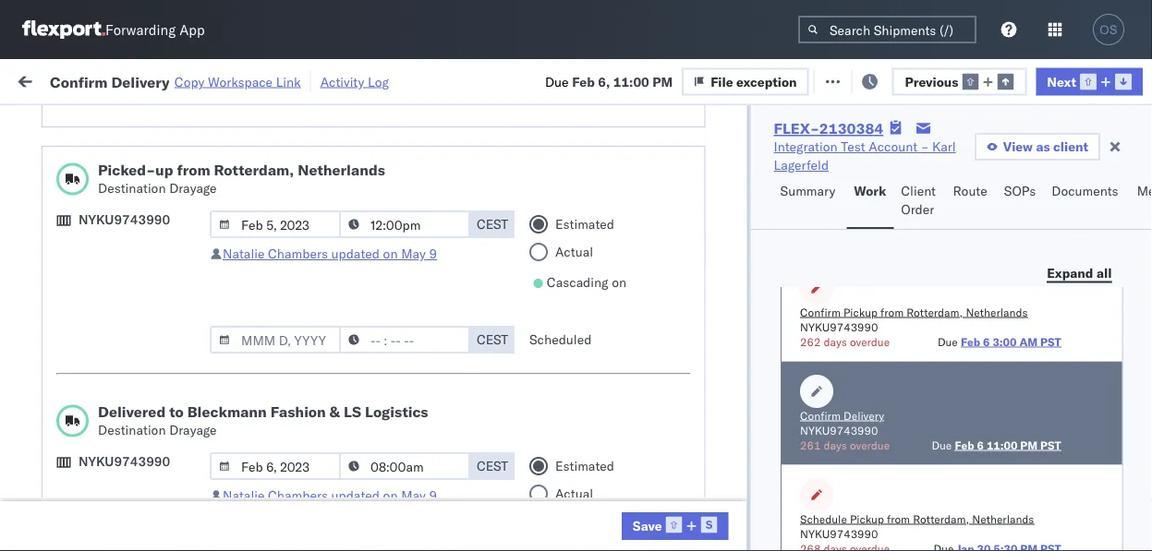 Task type: vqa. For each thing, say whether or not it's contained in the screenshot.
Confirm inside Confirm Pickup from Los Angeles, CA
yes



Task type: locate. For each thing, give the bounding box(es) containing it.
0 vertical spatial upload
[[43, 227, 85, 243]]

nyku9743990 up confirm pickup from los angeles, ca
[[79, 454, 170, 470]]

3 ca from the top
[[43, 489, 60, 506]]

flex-1911408 button
[[791, 395, 921, 421], [791, 395, 921, 421], [791, 436, 921, 462], [791, 436, 921, 462]]

ping down lululemon
[[486, 359, 517, 375]]

0 vertical spatial chambers
[[268, 246, 328, 262]]

upload customs clearance documents link down 5:30 am pst, feb 3, 2023 on the top left
[[43, 226, 263, 263]]

documents for 2nd upload customs clearance documents link
[[43, 327, 109, 343]]

gvcu5265864
[[939, 155, 1030, 171], [939, 196, 1030, 212]]

delivery inside confirm delivery nyku9743990
[[844, 409, 884, 422]]

2 cest from the top
[[477, 332, 508, 348]]

0 vertical spatial am
[[129, 196, 151, 213]]

confirm delivery button up 261 days overdue
[[800, 408, 884, 423]]

1 testmbl123 from the top
[[1059, 359, 1140, 375]]

pst,
[[161, 156, 189, 172], [154, 196, 182, 213], [153, 237, 181, 253], [161, 318, 189, 335], [161, 359, 189, 375], [161, 400, 189, 416], [161, 440, 189, 457], [161, 481, 189, 497]]

summary
[[781, 183, 836, 199]]

clearance inside button
[[143, 308, 202, 324]]

chambers down mmm d, yyyy text field
[[268, 488, 328, 504]]

1 may from the top
[[401, 246, 426, 262]]

0 vertical spatial upload customs clearance documents
[[43, 227, 202, 262]]

netherlands up '10:00'
[[43, 286, 115, 302]]

pickup inside 'schedule pickup from rotterdam, netherlands nyku9743990'
[[850, 512, 884, 526]]

cascading on
[[547, 275, 627, 291]]

1 vertical spatial customs
[[88, 308, 140, 324]]

documents inside button
[[43, 327, 109, 343]]

2 demo123 from the top
[[1059, 440, 1122, 457]]

batch action button
[[1021, 66, 1142, 94]]

1 schedule pickup from los angeles, ca link from the top
[[43, 348, 263, 385]]

1 vertical spatial -- : -- -- text field
[[339, 453, 471, 481]]

customs down confirm delivery link
[[88, 227, 140, 243]]

gvcu5265864 up route at the top of page
[[939, 155, 1030, 171]]

3 schedule pickup from los angeles, ca from the top
[[43, 512, 249, 546]]

entity
[[560, 359, 594, 375], [680, 359, 714, 375], [560, 481, 594, 497], [680, 481, 714, 497]]

pickup for second schedule pickup from los angeles, ca link
[[101, 390, 140, 406]]

client up 'order'
[[902, 183, 936, 199]]

drayage down "11:00 pm pst, feb 2, 2023"
[[169, 180, 217, 196]]

1 vertical spatial flex-2130387
[[821, 196, 917, 213]]

0 horizontal spatial file
[[711, 73, 734, 89]]

2 vertical spatial documents
[[43, 327, 109, 343]]

test
[[841, 139, 866, 155], [674, 156, 698, 172], [674, 196, 698, 213], [674, 237, 698, 253], [674, 278, 698, 294], [532, 359, 556, 375], [652, 359, 676, 375], [664, 400, 688, 416], [544, 440, 568, 457], [664, 440, 688, 457], [532, 481, 556, 497], [652, 481, 676, 497], [587, 522, 612, 538]]

0 vertical spatial actual
[[556, 244, 593, 260]]

0 horizontal spatial am
[[129, 196, 151, 213]]

0 vertical spatial days
[[824, 335, 847, 348]]

next button
[[1037, 68, 1143, 95]]

view
[[1004, 139, 1033, 155]]

due left feb 6 11:00 pm pst button
[[932, 438, 952, 452]]

1 mmm d, yyyy text field from the top
[[210, 211, 341, 238]]

0 vertical spatial schedule pickup from los angeles, ca button
[[43, 348, 263, 387]]

flex-2006134 up flex-1988285
[[821, 481, 917, 497]]

5 ocean fcl from the top
[[366, 400, 431, 416]]

5:30 for 5:30 pm pst, feb 4, 2023
[[98, 237, 126, 253]]

2 drayage from the top
[[169, 422, 217, 439]]

2 vertical spatial due
[[932, 438, 952, 452]]

from
[[136, 146, 163, 162], [177, 161, 210, 179], [136, 268, 163, 284], [881, 305, 904, 319], [144, 349, 171, 365], [144, 390, 171, 406], [136, 471, 163, 487], [144, 512, 171, 528], [887, 512, 910, 526]]

0 vertical spatial zimu3048342
[[1059, 237, 1147, 253]]

maeu9408431
[[1059, 156, 1153, 172], [1059, 196, 1153, 213]]

nyku9743990 down schedule pickup from rotterdam, netherlands button
[[800, 527, 878, 541]]

1 vertical spatial actual
[[556, 486, 593, 502]]

1 updated from the top
[[331, 246, 380, 262]]

1 flex-2130387 from the top
[[821, 156, 917, 172]]

delivery inside button
[[101, 440, 148, 456]]

2 may from the top
[[401, 488, 426, 504]]

schedule pickup from rotterdam, netherlands button
[[800, 512, 1034, 526]]

2 pst from the top
[[1040, 438, 1061, 452]]

track
[[470, 72, 500, 88]]

cest for actual
[[477, 458, 508, 475]]

flex-2130387 down integration test account - karl lagerfeld link
[[821, 196, 917, 213]]

2 vertical spatial 2130384
[[861, 278, 917, 294]]

updated for cascading
[[331, 246, 380, 262]]

documents
[[1052, 183, 1119, 199], [43, 245, 109, 262], [43, 327, 109, 343]]

7 ocean from the top
[[366, 481, 404, 497]]

pickup
[[93, 146, 133, 162], [93, 268, 133, 284], [844, 305, 878, 319], [101, 349, 140, 365], [101, 390, 140, 406], [93, 471, 133, 487], [101, 512, 140, 528], [850, 512, 884, 526]]

: left ready
[[132, 115, 136, 128]]

expand
[[1047, 265, 1094, 281]]

1 vertical spatial mmm d, yyyy text field
[[210, 326, 341, 354]]

2 upload customs clearance documents from the top
[[43, 308, 202, 343]]

2 vertical spatial 11:00
[[987, 438, 1018, 452]]

2130384 up flex id button
[[820, 119, 884, 138]]

from inside confirm pickup from los angeles, ca
[[136, 471, 163, 487]]

destination inside delivered to bleckmann fashion & ls logistics destination drayage
[[98, 422, 166, 439]]

0 vertical spatial 5:30
[[98, 196, 126, 213]]

2 vertical spatial schedule pickup from los angeles, ca
[[43, 512, 249, 546]]

los down appointment at the left of the page
[[167, 471, 188, 487]]

client for client name
[[486, 151, 516, 165]]

1 vertical spatial 14,
[[218, 440, 238, 457]]

6 left '3:00' at the bottom
[[983, 335, 990, 348]]

0 vertical spatial destination
[[98, 180, 166, 196]]

0 horizontal spatial work
[[201, 72, 233, 88]]

estimated up otter products - test account
[[556, 458, 615, 475]]

0 vertical spatial flex-2006134
[[821, 359, 917, 375]]

feb left "9,"
[[192, 318, 215, 335]]

1 overdue from the top
[[850, 335, 890, 348]]

schedule inside 'schedule pickup from rotterdam, netherlands nyku9743990'
[[800, 512, 847, 526]]

2 vertical spatial cest
[[477, 458, 508, 475]]

filtered
[[18, 113, 63, 129]]

clearance
[[143, 227, 202, 243], [143, 308, 202, 324]]

1 ocean fcl from the top
[[366, 156, 431, 172]]

0 vertical spatial natalie
[[223, 246, 265, 262]]

upload customs clearance documents for 2nd upload customs clearance documents link
[[43, 308, 202, 343]]

1 vertical spatial zimu3048342
[[1059, 278, 1147, 294]]

1 destination from the top
[[98, 180, 166, 196]]

client inside button
[[902, 183, 936, 199]]

expand all button
[[1036, 260, 1123, 287]]

0 horizontal spatial 11:00
[[98, 156, 134, 172]]

0 vertical spatial 14,
[[218, 400, 238, 416]]

pickup down '10:00'
[[101, 349, 140, 365]]

am
[[129, 196, 151, 213], [1019, 335, 1038, 348]]

2130384 up 1989365
[[861, 278, 917, 294]]

account
[[869, 139, 918, 155], [701, 156, 750, 172], [701, 196, 750, 213], [701, 237, 750, 253], [701, 278, 750, 294], [615, 522, 664, 538]]

5:30 pm pst, feb 4, 2023
[[98, 237, 257, 253]]

pickup inside confirm pickup from los angeles, ca
[[93, 471, 133, 487]]

0 vertical spatial may
[[401, 246, 426, 262]]

0 vertical spatial natalie chambers updated on may 9 button
[[223, 246, 437, 262]]

0 vertical spatial work
[[201, 72, 233, 88]]

0 vertical spatial flex-2130387
[[821, 156, 917, 172]]

work inside import work button
[[201, 72, 233, 88]]

1911408
[[861, 400, 917, 416], [861, 440, 917, 457]]

0 vertical spatial due
[[545, 73, 569, 89]]

0 vertical spatial upload customs clearance documents link
[[43, 226, 263, 263]]

zimu3048342 up all
[[1059, 237, 1147, 253]]

schedule for 1st schedule pickup from los angeles, ca link
[[43, 349, 97, 365]]

resize handle column header for container numbers
[[1028, 143, 1050, 552]]

1 vertical spatial destination
[[98, 422, 166, 439]]

1 vertical spatial schedule pickup from los angeles, ca
[[43, 390, 249, 424]]

1 demo123 from the top
[[1059, 400, 1122, 416]]

2130384 down 'order'
[[861, 237, 917, 253]]

angeles, inside confirm pickup from los angeles, ca
[[191, 471, 242, 487]]

upload for first upload customs clearance documents link from the top of the page
[[43, 227, 85, 243]]

2130384
[[820, 119, 884, 138], [861, 237, 917, 253], [861, 278, 917, 294]]

feb 6 11:00 pm pst button
[[955, 438, 1061, 452]]

2 days from the top
[[824, 438, 847, 452]]

2 2130387 from the top
[[861, 196, 917, 213]]

MMM D, YYYY text field
[[210, 211, 341, 238], [210, 326, 341, 354]]

drayage inside 'picked-up from rotterdam, netherlands destination drayage'
[[169, 180, 217, 196]]

upload customs clearance documents down confirm delivery link
[[43, 227, 202, 262]]

flex id button
[[782, 147, 911, 165]]

0 vertical spatial 9
[[429, 246, 437, 262]]

pickup down 261 days overdue
[[850, 512, 884, 526]]

me button
[[1130, 175, 1153, 229]]

pst, down 11:59 pm pst, feb 13, 2023
[[161, 400, 189, 416]]

rotterdam, down demu1232567
[[913, 512, 969, 526]]

natalie chambers updated on may 9 button down -- : -- -- text box
[[223, 246, 437, 262]]

due left "6,"
[[545, 73, 569, 89]]

schedule pickup from los angeles, ca down confirm pickup from los angeles, ca button
[[43, 512, 249, 546]]

ping
[[486, 359, 517, 375], [606, 359, 637, 375], [486, 481, 517, 497], [606, 481, 637, 497]]

1 zimu3048342 from the top
[[1059, 237, 1147, 253]]

1 days from the top
[[824, 335, 847, 348]]

0 vertical spatial flex-1911408
[[821, 400, 917, 416]]

clearance down 5:30 am pst, feb 3, 2023 on the top left
[[143, 227, 202, 243]]

clearance left "9,"
[[143, 308, 202, 324]]

file exception button
[[809, 66, 936, 94], [809, 66, 936, 94], [682, 68, 809, 95], [682, 68, 809, 95]]

0 vertical spatial schedule pickup from los angeles, ca
[[43, 349, 249, 384]]

2 resize handle column header from the left
[[270, 143, 292, 552]]

1 9 from the top
[[429, 246, 437, 262]]

demo123 down 05707175362
[[1059, 400, 1122, 416]]

flex-2130387 up work button
[[821, 156, 917, 172]]

delivery for confirm delivery copy workspace link
[[111, 72, 170, 91]]

11:59 down delivered on the bottom left
[[98, 440, 134, 457]]

schedule inside button
[[43, 440, 97, 456]]

flex-2130384 down work button
[[821, 237, 917, 253]]

11:59 pm pst, feb 14, 2023
[[98, 400, 273, 416], [98, 440, 273, 457]]

otter left 'products,'
[[606, 522, 637, 538]]

customs
[[88, 227, 140, 243], [88, 308, 140, 324]]

natalie chambers updated on may 9 button
[[223, 246, 437, 262], [223, 488, 437, 504]]

1 vertical spatial upload customs clearance documents link
[[43, 307, 263, 344]]

2 testmbl123 from the top
[[1059, 481, 1140, 497]]

nyku9743990 inside 'schedule pickup from rotterdam, netherlands nyku9743990'
[[800, 527, 878, 541]]

client name
[[486, 151, 548, 165]]

05707175362
[[1059, 318, 1148, 335]]

delivery for schedule delivery appointment
[[101, 440, 148, 456]]

1 vertical spatial 9
[[429, 488, 437, 504]]

flexport. image
[[22, 20, 105, 39]]

integration down flex-2130384 link
[[774, 139, 838, 155]]

delivery
[[111, 72, 170, 91], [93, 196, 141, 212], [844, 409, 884, 422], [101, 440, 148, 456]]

resize handle column header
[[264, 143, 287, 552], [270, 143, 292, 552], [335, 143, 357, 552], [455, 143, 477, 552], [575, 143, 597, 552], [760, 143, 782, 552], [908, 143, 930, 552], [1028, 143, 1050, 552], [1119, 143, 1142, 552]]

delivery down delivered on the bottom left
[[101, 440, 148, 456]]

2 5:30 from the top
[[98, 237, 126, 253]]

work inside work button
[[854, 183, 887, 199]]

los
[[174, 349, 195, 365], [174, 390, 195, 406], [167, 471, 188, 487], [174, 512, 195, 528]]

0 vertical spatial customs
[[88, 227, 140, 243]]

6 for 3:00
[[983, 335, 990, 348]]

1 vertical spatial schedule pickup from los angeles, ca link
[[43, 389, 263, 426]]

netherlands up due feb 6 3:00 am pst
[[966, 305, 1028, 319]]

pst, down 5:30 am pst, feb 3, 2023 on the top left
[[153, 237, 181, 253]]

2 customs from the top
[[88, 308, 140, 324]]

pst, down "10:00 pm pst, feb 9, 2023"
[[161, 359, 189, 375]]

MMM D, YYYY text field
[[210, 453, 341, 481]]

feb 6 3:00 am pst button
[[961, 335, 1061, 348]]

1 vertical spatial 11:00
[[98, 156, 134, 172]]

rotterdam, down 4,
[[167, 268, 233, 284]]

1 actual from the top
[[556, 244, 593, 260]]

0 vertical spatial updated
[[331, 246, 380, 262]]

client inside button
[[486, 151, 516, 165]]

11:59 pm pst, feb 14, 2023 down to on the bottom of page
[[98, 440, 273, 457]]

1 horizontal spatial 11:00
[[614, 73, 650, 89]]

0 horizontal spatial confirm delivery button
[[43, 195, 141, 215]]

2 flex-2130387 from the top
[[821, 196, 917, 213]]

due for due feb 6, 11:00 pm
[[545, 73, 569, 89]]

destination up schedule delivery appointment
[[98, 422, 166, 439]]

customs for first upload customs clearance documents link from the top of the page
[[88, 227, 140, 243]]

: left no
[[425, 115, 429, 128]]

1 5:30 from the top
[[98, 196, 126, 213]]

2006134 up 1988285
[[861, 481, 917, 497]]

9
[[429, 246, 437, 262], [429, 488, 437, 504]]

7 resize handle column header from the left
[[908, 143, 930, 552]]

confirm inside confirm pickup from rotterdam, netherlands nyku9743990
[[800, 305, 841, 319]]

bleckmann
[[187, 403, 267, 422]]

:
[[132, 115, 136, 128], [425, 115, 429, 128]]

rotterdam, inside confirm pickup from rotterdam, netherlands nyku9743990
[[907, 305, 963, 319]]

2 horizontal spatial 11:00
[[987, 438, 1018, 452]]

8 resize handle column header from the left
[[1028, 143, 1050, 552]]

confirm up the by:
[[50, 72, 108, 91]]

0 vertical spatial pst
[[1040, 335, 1061, 348]]

1 natalie chambers updated on may 9 from the top
[[223, 246, 437, 262]]

11:00 for due feb 6 11:00 pm pst
[[987, 438, 1018, 452]]

by:
[[67, 113, 85, 129]]

otter for otter products - test account
[[486, 522, 517, 538]]

1 vertical spatial 1911408
[[861, 440, 917, 457]]

9 for cascading
[[429, 246, 437, 262]]

1 vertical spatial cest
[[477, 332, 508, 348]]

0 vertical spatial confirm pickup from rotterdam, netherlands
[[43, 146, 233, 180]]

1 vertical spatial days
[[824, 438, 847, 452]]

1 schedule pickup from los angeles, ca button from the top
[[43, 348, 263, 387]]

inc.
[[580, 318, 602, 335]]

1 vertical spatial confirm pickup from rotterdam, netherlands
[[43, 268, 233, 302]]

updated for actual
[[331, 488, 380, 504]]

flex-2130384 button
[[791, 232, 921, 258], [791, 232, 921, 258], [791, 273, 921, 299], [791, 273, 921, 299]]

3 schedule pickup from los angeles, ca button from the top
[[43, 511, 263, 550]]

mbl/mawb
[[1059, 151, 1124, 165]]

schedule pickup from los angeles, ca button down upload customs clearance documents button
[[43, 348, 263, 387]]

upload down confirm delivery link
[[43, 227, 85, 243]]

sops button
[[997, 175, 1045, 229]]

confirm pickup from los angeles, ca link
[[43, 470, 263, 507]]

1 vertical spatial 11:59 pm pst, feb 14, 2023
[[98, 440, 273, 457]]

flex-2130384 up flex-1989365 at the bottom right of page
[[821, 278, 917, 294]]

Search Work text field
[[532, 66, 733, 94]]

netherlands inside 'picked-up from rotterdam, netherlands destination drayage'
[[298, 161, 385, 179]]

2 natalie chambers updated on may 9 from the top
[[223, 488, 437, 504]]

all
[[1097, 265, 1112, 281]]

2 -- : -- -- text field from the top
[[339, 453, 471, 481]]

1 ocean from the top
[[366, 156, 404, 172]]

products,
[[640, 522, 697, 538]]

natalie chambers updated on may 9 for actual
[[223, 488, 437, 504]]

1 vertical spatial upload customs clearance documents
[[43, 308, 202, 343]]

container numbers button
[[930, 140, 1032, 173]]

schedule pickup from los angeles, ca link up schedule delivery appointment
[[43, 389, 263, 426]]

karl
[[933, 139, 956, 155], [765, 156, 789, 172], [765, 196, 789, 213], [765, 237, 789, 253], [765, 278, 789, 294]]

0 vertical spatial cest
[[477, 216, 508, 232]]

1 vertical spatial clearance
[[143, 308, 202, 324]]

2023 right the 13,
[[241, 359, 273, 375]]

schedule pickup from los angeles, ca button up schedule delivery appointment
[[43, 389, 263, 428]]

1 horizontal spatial exception
[[864, 72, 924, 88]]

natalie chambers updated on may 9 button down mmm d, yyyy text field
[[223, 488, 437, 504]]

2 chambers from the top
[[268, 488, 328, 504]]

1 vertical spatial confirm delivery button
[[800, 408, 884, 423]]

2 flex-1911408 from the top
[[821, 440, 917, 457]]

2130387 down integration test account - karl lagerfeld link
[[861, 196, 917, 213]]

0 horizontal spatial :
[[132, 115, 136, 128]]

flex-2130384 up id
[[774, 119, 884, 138]]

2 destination from the top
[[98, 422, 166, 439]]

3 resize handle column header from the left
[[335, 143, 357, 552]]

0 vertical spatial gvcu5265864
[[939, 155, 1030, 171]]

overdue
[[850, 335, 890, 348], [850, 438, 890, 452]]

upload customs clearance documents inside button
[[43, 308, 202, 343]]

1 vertical spatial natalie
[[223, 488, 265, 504]]

11:59
[[98, 359, 134, 375], [98, 400, 134, 416], [98, 440, 134, 457], [98, 481, 134, 497]]

natalie down mmm d, yyyy text field
[[223, 488, 265, 504]]

cest for cascading
[[477, 216, 508, 232]]

9 resize handle column header from the left
[[1119, 143, 1142, 552]]

3 cest from the top
[[477, 458, 508, 475]]

schedule for schedule delivery appointment link
[[43, 440, 97, 456]]

1 natalie chambers updated on may 9 button from the top
[[223, 246, 437, 262]]

4 resize handle column header from the left
[[455, 143, 477, 552]]

1 vertical spatial updated
[[331, 488, 380, 504]]

0 vertical spatial demo123
[[1059, 400, 1122, 416]]

1 vertical spatial demo123
[[1059, 440, 1122, 457]]

2 flex-2006134 from the top
[[821, 481, 917, 497]]

clearance for 2nd upload customs clearance documents link
[[143, 308, 202, 324]]

am right '3:00' at the bottom
[[1019, 335, 1038, 348]]

import work
[[156, 72, 233, 88]]

2 : from the left
[[425, 115, 429, 128]]

upload for 2nd upload customs clearance documents link
[[43, 308, 85, 324]]

1 natalie from the top
[[223, 246, 265, 262]]

1 vertical spatial overdue
[[850, 438, 890, 452]]

0 vertical spatial confirm delivery button
[[43, 195, 141, 215]]

1 otter from the left
[[486, 522, 517, 538]]

lagerfeld
[[792, 156, 847, 172], [774, 157, 829, 173], [792, 196, 847, 213], [792, 237, 847, 253], [792, 278, 847, 294]]

overdue for from
[[850, 335, 890, 348]]

5 fcl from the top
[[407, 400, 431, 416]]

delivered
[[98, 403, 166, 422]]

snoozed : no
[[382, 115, 448, 128]]

ping - test entity down scheduled
[[486, 359, 594, 375]]

1 vertical spatial schedule pickup from los angeles, ca button
[[43, 389, 263, 428]]

mmm d, yyyy text field for -- : -- -- text box
[[210, 211, 341, 238]]

cascading
[[547, 275, 609, 291]]

0 vertical spatial 2130387
[[861, 156, 917, 172]]

message (0)
[[248, 72, 324, 88]]

schedule pickup from los angeles, ca link down upload customs clearance documents button
[[43, 348, 263, 385]]

schedule pickup from los angeles, ca down upload customs clearance documents button
[[43, 349, 249, 384]]

3 ocean from the top
[[366, 237, 404, 253]]

2 zimu3048342 from the top
[[1059, 278, 1147, 294]]

file up flex-2130384 link
[[838, 72, 860, 88]]

schedule down confirm pickup from los angeles, ca
[[43, 512, 97, 528]]

2 otter from the left
[[606, 522, 637, 538]]

2006134
[[861, 359, 917, 375], [861, 481, 917, 497]]

6 ocean from the top
[[366, 440, 404, 457]]

1 horizontal spatial client
[[902, 183, 936, 199]]

ocean fcl
[[366, 156, 431, 172], [366, 196, 431, 213], [366, 237, 431, 253], [366, 359, 431, 375], [366, 400, 431, 416], [366, 440, 431, 457], [366, 481, 431, 497]]

1 horizontal spatial file exception
[[838, 72, 924, 88]]

days for 261
[[824, 438, 847, 452]]

pickup up schedule delivery appointment
[[101, 390, 140, 406]]

otter
[[486, 522, 517, 538], [606, 522, 637, 538]]

1 estimated from the top
[[556, 216, 615, 232]]

client name button
[[477, 147, 579, 165]]

5:30 down confirm delivery link
[[98, 237, 126, 253]]

2 upload from the top
[[43, 308, 85, 324]]

0 vertical spatial confirm pickup from rotterdam, netherlands link
[[43, 145, 263, 182]]

1 upload customs clearance documents link from the top
[[43, 226, 263, 263]]

log
[[368, 73, 389, 90]]

: for status
[[132, 115, 136, 128]]

0 vertical spatial estimated
[[556, 216, 615, 232]]

1 vertical spatial client
[[902, 183, 936, 199]]

no
[[433, 115, 448, 128]]

2 clearance from the top
[[143, 308, 202, 324]]

upload customs clearance documents link up 11:59 pm pst, feb 13, 2023
[[43, 307, 263, 344]]

1 confirm pickup from rotterdam, netherlands link from the top
[[43, 145, 263, 182]]

upload inside button
[[43, 308, 85, 324]]

0 vertical spatial -- : -- -- text field
[[339, 326, 471, 354]]

0 vertical spatial client
[[486, 151, 516, 165]]

feb
[[572, 73, 595, 89], [192, 156, 215, 172], [185, 196, 208, 213], [184, 237, 207, 253], [192, 318, 215, 335], [961, 335, 980, 348], [192, 359, 215, 375], [192, 400, 215, 416], [955, 438, 974, 452], [192, 440, 215, 457], [192, 481, 215, 497]]

3 fcl from the top
[[407, 237, 431, 253]]

6,
[[598, 73, 610, 89]]

0 vertical spatial documents
[[1052, 183, 1119, 199]]

0 vertical spatial 2006134
[[861, 359, 917, 375]]

-- : -- -- text field
[[339, 326, 471, 354], [339, 453, 471, 481]]

upload customs clearance documents link
[[43, 226, 263, 263], [43, 307, 263, 344]]

flex-2006134
[[821, 359, 917, 375], [821, 481, 917, 497]]

client
[[486, 151, 516, 165], [902, 183, 936, 199]]

bookings test consignee
[[606, 400, 754, 416], [486, 440, 634, 457], [606, 440, 754, 457]]

previous
[[905, 73, 959, 89]]

1 vertical spatial documents
[[43, 245, 109, 262]]

exception
[[864, 72, 924, 88], [737, 73, 797, 89]]

2 natalie chambers updated on may 9 button from the top
[[223, 488, 437, 504]]

0 vertical spatial schedule pickup from los angeles, ca link
[[43, 348, 263, 385]]

schedule pickup from los angeles, ca
[[43, 349, 249, 384], [43, 390, 249, 424], [43, 512, 249, 546]]

ping up otter products - test account
[[486, 481, 517, 497]]

customs inside button
[[88, 308, 140, 324]]

pst, down up
[[154, 196, 182, 213]]

2006134 down 1989365
[[861, 359, 917, 375]]

picked-up from rotterdam, netherlands destination drayage
[[98, 161, 385, 196]]

may down the logistics
[[401, 488, 426, 504]]

rotterdam, down the blocked, at the left top of the page
[[214, 161, 294, 179]]

drayage up appointment at the left of the page
[[169, 422, 217, 439]]

6 resize handle column header from the left
[[760, 143, 782, 552]]

1 cest from the top
[[477, 216, 508, 232]]

upload customs clearance documents for first upload customs clearance documents link from the top of the page
[[43, 227, 202, 262]]

2023 right "9,"
[[233, 318, 265, 335]]

0 vertical spatial maeu9408431
[[1059, 156, 1153, 172]]

confirm down the schedule delivery appointment button
[[43, 471, 90, 487]]

1 vertical spatial work
[[854, 183, 887, 199]]

1 drayage from the top
[[169, 180, 217, 196]]

1 vertical spatial due
[[938, 335, 958, 348]]

nyku9743990 up due feb 6 3:00 am pst
[[939, 277, 1030, 293]]

confirm
[[50, 72, 108, 91], [43, 146, 90, 162], [43, 196, 90, 212], [43, 268, 90, 284], [800, 305, 841, 319], [800, 409, 841, 422], [43, 471, 90, 487]]

from inside 'picked-up from rotterdam, netherlands destination drayage'
[[177, 161, 210, 179]]

2 natalie from the top
[[223, 488, 265, 504]]

1911408 up 261 days overdue
[[861, 400, 917, 416]]

2 gvcu5265864 from the top
[[939, 196, 1030, 212]]

confirm up 262 on the bottom right
[[800, 305, 841, 319]]

1 customs from the top
[[88, 227, 140, 243]]

netherlands inside confirm pickup from rotterdam, netherlands nyku9743990
[[966, 305, 1028, 319]]

1 vertical spatial flex-1911408
[[821, 440, 917, 457]]

view as client button
[[975, 133, 1101, 161]]

1 horizontal spatial am
[[1019, 335, 1038, 348]]

1 1911408 from the top
[[861, 400, 917, 416]]

demu1232567
[[939, 440, 1033, 456]]

1 vertical spatial testmbl123
[[1059, 481, 1140, 497]]

risk
[[382, 72, 403, 88]]

schedule delivery appointment link
[[43, 439, 227, 457]]

0 vertical spatial natalie chambers updated on may 9
[[223, 246, 437, 262]]

1 vertical spatial upload
[[43, 308, 85, 324]]

0 horizontal spatial client
[[486, 151, 516, 165]]

2 mmm d, yyyy text field from the top
[[210, 326, 341, 354]]

pickup for second confirm pickup from rotterdam, netherlands link from the bottom of the page
[[93, 146, 133, 162]]

2 updated from the top
[[331, 488, 380, 504]]

delivery for confirm delivery
[[93, 196, 141, 212]]

netherlands down demu1232567
[[972, 512, 1034, 526]]

1 vertical spatial pst
[[1040, 438, 1061, 452]]

workspace
[[208, 73, 273, 90]]

3 schedule pickup from los angeles, ca link from the top
[[43, 511, 263, 548]]

cest
[[477, 216, 508, 232], [477, 332, 508, 348], [477, 458, 508, 475]]

nyku9743990 up 262 days overdue
[[800, 320, 878, 334]]

mmm d, yyyy text field for 2nd -- : -- -- text field from the bottom of the page
[[210, 326, 341, 354]]



Task type: describe. For each thing, give the bounding box(es) containing it.
1 flex-1911408 from the top
[[821, 400, 917, 416]]

work button
[[847, 175, 894, 229]]

confirm delivery
[[43, 196, 141, 212]]

1 confirm pickup from rotterdam, netherlands from the top
[[43, 146, 233, 180]]

feb down mofu0618318
[[955, 438, 974, 452]]

0 horizontal spatial exception
[[737, 73, 797, 89]]

pst for feb 6 11:00 pm pst
[[1040, 438, 1061, 452]]

consignee inside button
[[606, 151, 660, 165]]

bookings up products
[[486, 440, 540, 457]]

id
[[815, 151, 826, 165]]

actions
[[1097, 151, 1135, 165]]

chambers for actual
[[268, 488, 328, 504]]

schedule delivery appointment button
[[43, 439, 227, 459]]

2 1911408 from the top
[[861, 440, 917, 457]]

schedule pickup from rotterdam, netherlands nyku9743990
[[800, 512, 1034, 541]]

may for cascading
[[401, 246, 426, 262]]

on right cascading
[[612, 275, 627, 291]]

products
[[520, 522, 573, 538]]

2023 up mmm d, yyyy text field
[[241, 400, 273, 416]]

pst, down to on the bottom of page
[[161, 440, 189, 457]]

netherlands up confirm delivery
[[43, 164, 115, 180]]

ping up save
[[606, 481, 637, 497]]

pickup for 3rd schedule pickup from los angeles, ca link from the top
[[101, 512, 140, 528]]

destination inside 'picked-up from rotterdam, netherlands destination drayage'
[[98, 180, 166, 196]]

1 horizontal spatial file
[[838, 72, 860, 88]]

mbl/mawb numb button
[[1050, 147, 1153, 165]]

documents inside button
[[1052, 183, 1119, 199]]

view as client
[[1004, 139, 1089, 155]]

rotterdam, inside 'schedule pickup from rotterdam, netherlands nyku9743990'
[[913, 512, 969, 526]]

262 days overdue
[[800, 335, 890, 348]]

work,
[[194, 115, 223, 128]]

app
[[179, 21, 205, 38]]

progress
[[288, 115, 334, 128]]

lululemon usa inc. test
[[486, 318, 635, 335]]

as
[[1037, 139, 1051, 155]]

otter for otter products, llc
[[606, 522, 637, 538]]

batch action
[[1050, 72, 1130, 88]]

next
[[1048, 73, 1077, 89]]

1 gvcu5265864 from the top
[[939, 155, 1030, 171]]

confirm delivery nyku9743990
[[800, 409, 884, 437]]

Search Shipments (/) text field
[[799, 16, 977, 43]]

deadline button
[[89, 147, 274, 165]]

on right 205
[[452, 72, 467, 88]]

2023 down delivered to bleckmann fashion & ls logistics destination drayage
[[241, 440, 273, 457]]

on down the logistics
[[383, 488, 398, 504]]

resize handle column header for consignee
[[760, 143, 782, 552]]

due feb 6 3:00 am pst
[[938, 335, 1061, 348]]

16,
[[218, 481, 238, 497]]

nyku9743990 down demu1232567
[[939, 521, 1030, 538]]

nyku9743990 down "picked-"
[[79, 212, 170, 228]]

los down 11:59 pm pst, feb 13, 2023
[[174, 390, 195, 406]]

11:59 pm pst, feb 13, 2023
[[98, 359, 273, 375]]

natalie chambers updated on may 9 for cascading
[[223, 246, 437, 262]]

ca inside confirm pickup from los angeles, ca
[[43, 489, 60, 506]]

due feb 6 11:00 pm pst
[[932, 438, 1061, 452]]

up
[[155, 161, 173, 179]]

may for actual
[[401, 488, 426, 504]]

flex-1988285
[[821, 522, 917, 538]]

natalie chambers updated on may 9 button for cascading
[[223, 246, 437, 262]]

1 14, from the top
[[218, 400, 238, 416]]

3 11:59 from the top
[[98, 440, 134, 457]]

4 ocean fcl from the top
[[366, 359, 431, 375]]

route
[[954, 183, 988, 199]]

2 confirm pickup from rotterdam, netherlands from the top
[[43, 268, 233, 302]]

pst, up 11:59 pm pst, feb 13, 2023
[[161, 318, 189, 335]]

9,
[[218, 318, 230, 335]]

at
[[367, 72, 378, 88]]

confirm pickup from los angeles, ca button
[[43, 470, 263, 509]]

3 ocean fcl from the top
[[366, 237, 431, 253]]

resize handle column header for mode
[[455, 143, 477, 552]]

client order
[[902, 183, 936, 218]]

0 vertical spatial 2130384
[[820, 119, 884, 138]]

snooze
[[301, 151, 338, 165]]

9 for actual
[[429, 488, 437, 504]]

10:00
[[98, 318, 134, 335]]

due for due feb 6 3:00 am pst
[[938, 335, 958, 348]]

los inside confirm pickup from los angeles, ca
[[167, 471, 188, 487]]

feb left 16, on the bottom left of the page
[[192, 481, 215, 497]]

netherlands inside 'schedule pickup from rotterdam, netherlands nyku9743990'
[[972, 512, 1034, 526]]

delivery for confirm delivery nyku9743990
[[844, 409, 884, 422]]

angeles, down "9,"
[[198, 349, 249, 365]]

2,
[[218, 156, 230, 172]]

: for snoozed
[[425, 115, 429, 128]]

logistics
[[365, 403, 428, 422]]

0 horizontal spatial file exception
[[711, 73, 797, 89]]

ping down test
[[606, 359, 637, 375]]

work
[[53, 67, 101, 92]]

save button
[[622, 513, 729, 541]]

confirm inside confirm delivery nyku9743990
[[800, 409, 841, 422]]

2 fcl from the top
[[407, 196, 431, 213]]

6 ocean fcl from the top
[[366, 440, 431, 457]]

pickup inside confirm pickup from rotterdam, netherlands nyku9743990
[[844, 305, 878, 319]]

2 ca from the top
[[43, 408, 60, 424]]

nyku9743990 inside confirm delivery nyku9743990
[[800, 423, 878, 437]]

1 11:59 pm pst, feb 14, 2023 from the top
[[98, 400, 273, 416]]

pickup for second confirm pickup from rotterdam, netherlands link from the top
[[93, 268, 133, 284]]

4 ocean from the top
[[366, 359, 404, 375]]

confirm down the by:
[[43, 146, 90, 162]]

air
[[366, 318, 383, 335]]

feb left 4,
[[184, 237, 207, 253]]

pst, up 5:30 am pst, feb 3, 2023 on the top left
[[161, 156, 189, 172]]

usa
[[551, 318, 577, 335]]

1 -- : -- -- text field from the top
[[339, 326, 471, 354]]

7 fcl from the top
[[407, 481, 431, 497]]

1 11:59 from the top
[[98, 359, 134, 375]]

2 ocean fcl from the top
[[366, 196, 431, 213]]

feb right to on the bottom of page
[[192, 400, 215, 416]]

ping - test entity up save
[[606, 481, 714, 497]]

4 fcl from the top
[[407, 359, 431, 375]]

205
[[425, 72, 449, 88]]

pickup for 1st schedule pickup from los angeles, ca link
[[101, 349, 140, 365]]

2023 right 3,
[[226, 196, 258, 213]]

flex-1989365
[[821, 318, 917, 335]]

appointment
[[151, 440, 227, 456]]

ready
[[140, 115, 173, 128]]

13,
[[218, 359, 238, 375]]

2 schedule pickup from los angeles, ca link from the top
[[43, 389, 263, 426]]

rotterdam, inside 'picked-up from rotterdam, netherlands destination drayage'
[[214, 161, 294, 179]]

schedule for 3rd schedule pickup from los angeles, ca link from the top
[[43, 512, 97, 528]]

blocked,
[[226, 115, 273, 128]]

262
[[800, 335, 821, 348]]

0 vertical spatial flex-2130384
[[774, 119, 884, 138]]

6 fcl from the top
[[407, 440, 431, 457]]

days for 262
[[824, 335, 847, 348]]

feb left the 13,
[[192, 359, 215, 375]]

message
[[248, 72, 300, 88]]

ping - test entity down test
[[606, 359, 714, 375]]

2 14, from the top
[[218, 440, 238, 457]]

lululemon
[[486, 318, 548, 335]]

natalie for actual
[[223, 488, 265, 504]]

link
[[276, 73, 301, 90]]

summary button
[[773, 175, 847, 229]]

5 ocean from the top
[[366, 400, 404, 416]]

1 vertical spatial flex-2130384
[[821, 237, 917, 253]]

nyku9743990 down route "button"
[[939, 237, 1030, 253]]

natalie for cascading
[[223, 246, 265, 262]]

2 maeu9408431 from the top
[[1059, 196, 1153, 213]]

1 maeu9408431 from the top
[[1059, 156, 1153, 172]]

pst, down appointment at the left of the page
[[161, 481, 189, 497]]

integration down the consignee button
[[606, 196, 670, 213]]

nyku9743990 inside confirm pickup from rotterdam, netherlands nyku9743990
[[800, 320, 878, 334]]

me
[[1138, 183, 1153, 199]]

feb left "6,"
[[572, 73, 595, 89]]

2 schedule pickup from los angeles, ca from the top
[[43, 390, 249, 424]]

integration up test
[[606, 278, 670, 294]]

clearance for first upload customs clearance documents link from the top of the page
[[143, 227, 202, 243]]

integration down search work text field
[[606, 156, 670, 172]]

2 2006134 from the top
[[861, 481, 917, 497]]

chambers for cascading
[[268, 246, 328, 262]]

-- : -- -- text field
[[339, 211, 471, 238]]

feb down bleckmann in the left of the page
[[192, 440, 215, 457]]

ping - test entity up products
[[486, 481, 594, 497]]

activity log
[[320, 73, 389, 90]]

activity log button
[[320, 70, 389, 93]]

on down -- : -- -- text box
[[383, 246, 398, 262]]

resize handle column header for client name
[[575, 143, 597, 552]]

5:30 am pst, feb 3, 2023
[[98, 196, 258, 213]]

los down "10:00 pm pst, feb 9, 2023"
[[174, 349, 195, 365]]

2 11:59 pm pst, feb 14, 2023 from the top
[[98, 440, 273, 457]]

pst for feb 6 3:00 am pst
[[1040, 335, 1061, 348]]

1 vertical spatial am
[[1019, 335, 1038, 348]]

1 2006134 from the top
[[861, 359, 917, 375]]

client
[[1054, 139, 1089, 155]]

natalie chambers updated on may 9 button for actual
[[223, 488, 437, 504]]

760 at risk
[[339, 72, 403, 88]]

status
[[100, 115, 132, 128]]

filtered by:
[[18, 113, 85, 129]]

customs for 2nd upload customs clearance documents link
[[88, 308, 140, 324]]

2023 down mmm d, yyyy text field
[[241, 481, 273, 497]]

261 days overdue
[[800, 438, 890, 452]]

5:30 for 5:30 am pst, feb 3, 2023
[[98, 196, 126, 213]]

1 schedule pickup from los angeles, ca from the top
[[43, 349, 249, 384]]

consignee button
[[597, 147, 764, 165]]

resize handle column header for flex id
[[908, 143, 930, 552]]

in
[[275, 115, 286, 128]]

resize handle column header for deadline
[[270, 143, 292, 552]]

overdue for nyku9743990
[[850, 438, 890, 452]]

resize handle column header for workitem
[[264, 143, 287, 552]]

confirm down workitem
[[43, 196, 90, 212]]

bookings up save
[[606, 440, 661, 457]]

760
[[339, 72, 363, 88]]

import work button
[[148, 59, 240, 101]]

4 11:59 from the top
[[98, 481, 134, 497]]

feb left 3,
[[185, 196, 208, 213]]

delivered to bleckmann fashion & ls logistics destination drayage
[[98, 403, 428, 439]]

from inside 'schedule pickup from rotterdam, netherlands nyku9743990'
[[887, 512, 910, 526]]

2023 right 2,
[[233, 156, 265, 172]]

1 ca from the top
[[43, 367, 60, 384]]

confirm delivery copy workspace link
[[50, 72, 301, 91]]

llc
[[700, 522, 723, 538]]

11:59 pm pst, feb 16, 2023
[[98, 481, 273, 497]]

mofu0618318
[[939, 359, 1033, 375]]

2023 right 4,
[[225, 237, 257, 253]]

schedule for second schedule pickup from los angeles, ca link
[[43, 390, 97, 406]]

upload customs clearance documents button
[[43, 307, 263, 346]]

angeles, down the 13,
[[198, 390, 249, 406]]

drayage inside delivered to bleckmann fashion & ls logistics destination drayage
[[169, 422, 217, 439]]

confirm inside confirm pickup from los angeles, ca
[[43, 471, 90, 487]]

6 for 11:00
[[977, 438, 984, 452]]

fashion
[[271, 403, 326, 422]]

flex
[[791, 151, 812, 165]]

feb left 2,
[[192, 156, 215, 172]]

due for due feb 6 11:00 pm pst
[[932, 438, 952, 452]]

rotterdam, down work,
[[167, 146, 233, 162]]

7 ocean fcl from the top
[[366, 481, 431, 497]]

os
[[1100, 23, 1118, 37]]

forwarding
[[105, 21, 176, 38]]

1 2130387 from the top
[[861, 156, 917, 172]]

2 11:59 from the top
[[98, 400, 134, 416]]

2 vertical spatial flex-2130384
[[821, 278, 917, 294]]

2 estimated from the top
[[556, 458, 615, 475]]

my
[[18, 67, 48, 92]]

los down 11:59 pm pst, feb 16, 2023
[[174, 512, 195, 528]]

&
[[330, 403, 340, 422]]

4 ca from the top
[[43, 530, 60, 546]]

account inside integration test account - karl lagerfeld link
[[869, 139, 918, 155]]

copy
[[174, 73, 205, 90]]

2 ocean from the top
[[366, 196, 404, 213]]

copy workspace link button
[[174, 73, 301, 90]]

1 fcl from the top
[[407, 156, 431, 172]]

2 actual from the top
[[556, 486, 593, 502]]

batch
[[1050, 72, 1086, 88]]

1988285
[[861, 522, 917, 538]]

from inside confirm pickup from rotterdam, netherlands nyku9743990
[[881, 305, 904, 319]]

confirm pickup from rotterdam, netherlands nyku9743990
[[800, 305, 1028, 334]]

2 upload customs clearance documents link from the top
[[43, 307, 263, 344]]

11:00 for due feb 6, 11:00 pm
[[614, 73, 650, 89]]

1 horizontal spatial confirm delivery button
[[800, 408, 884, 423]]

bookings down test
[[606, 400, 661, 416]]

for
[[176, 115, 191, 128]]

feb up mofu0618318
[[961, 335, 980, 348]]

mbltest1234
[[1059, 522, 1147, 538]]

pickup for confirm pickup from los angeles, ca link
[[93, 471, 133, 487]]

integration up cascading on
[[606, 237, 670, 253]]

client for client order
[[902, 183, 936, 199]]

2 confirm pickup from rotterdam, netherlands link from the top
[[43, 267, 263, 304]]

1 vertical spatial 2130384
[[861, 237, 917, 253]]

due feb 6, 11:00 pm
[[545, 73, 673, 89]]

angeles, down 16, on the bottom left of the page
[[198, 512, 249, 528]]

2 schedule pickup from los angeles, ca button from the top
[[43, 389, 263, 428]]

confirm down confirm delivery link
[[43, 268, 90, 284]]

1 flex-2006134 from the top
[[821, 359, 917, 375]]

flex id
[[791, 151, 826, 165]]

documents for first upload customs clearance documents link from the top of the page
[[43, 245, 109, 262]]

10:00 pm pst, feb 9, 2023
[[98, 318, 265, 335]]



